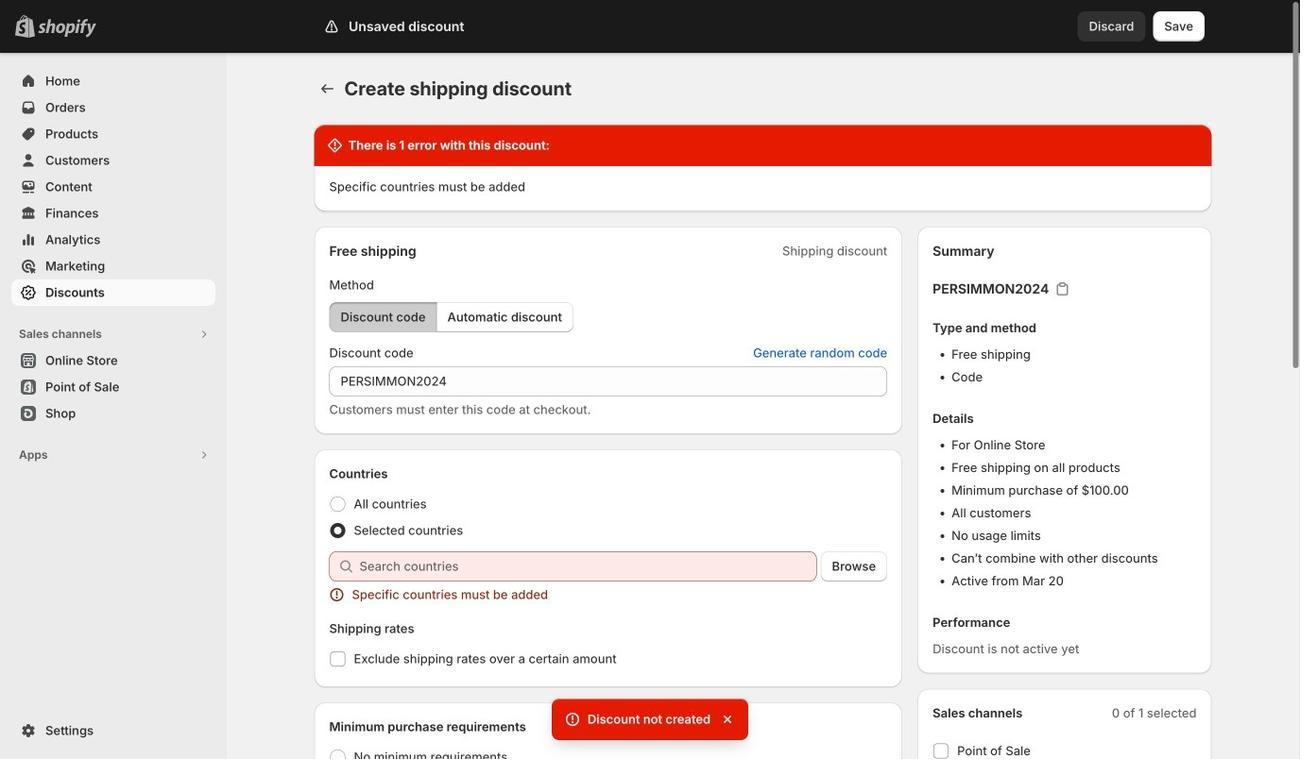 Task type: describe. For each thing, give the bounding box(es) containing it.
shopify image
[[38, 19, 96, 38]]



Task type: vqa. For each thing, say whether or not it's contained in the screenshot.
the Search countries text field
yes



Task type: locate. For each thing, give the bounding box(es) containing it.
Search countries text field
[[360, 552, 817, 582]]

None text field
[[329, 367, 887, 397]]



